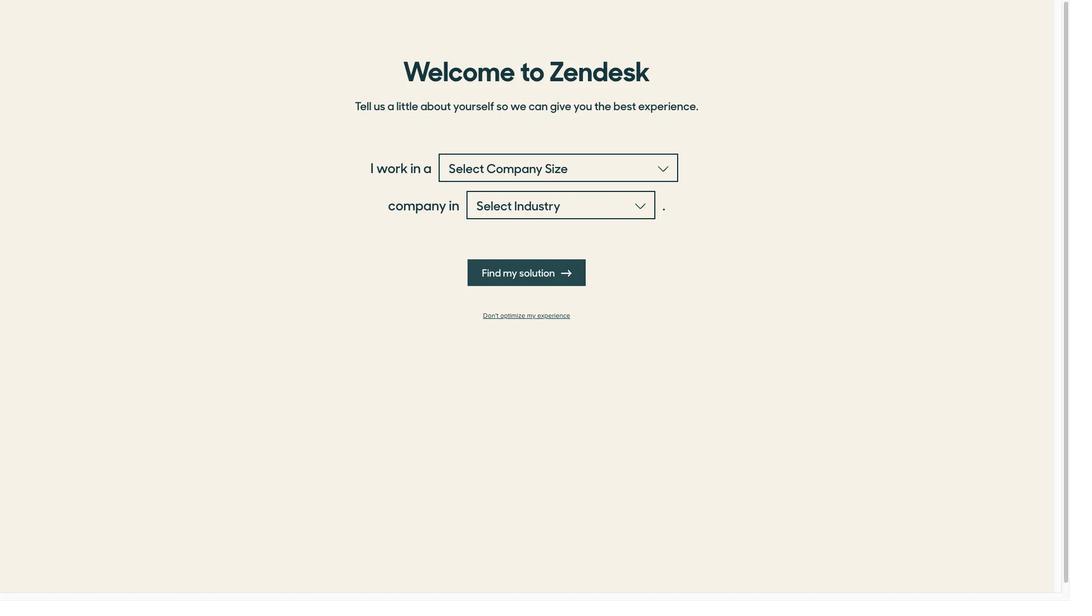 Task type: vqa. For each thing, say whether or not it's contained in the screenshot.
Enter
no



Task type: locate. For each thing, give the bounding box(es) containing it.
find     my solution button
[[467, 260, 586, 286]]

my right find
[[503, 266, 517, 280]]

in
[[410, 158, 421, 177], [449, 196, 459, 215]]

in right work
[[410, 158, 421, 177]]

a
[[387, 98, 394, 114], [423, 158, 432, 177]]

my right optimize
[[527, 312, 536, 320]]

optimize
[[500, 312, 525, 320]]

find     my solution
[[482, 266, 557, 280]]

us
[[374, 98, 385, 114]]

0 vertical spatial my
[[503, 266, 517, 280]]

about
[[420, 98, 451, 114]]

1 horizontal spatial a
[[423, 158, 432, 177]]

1 vertical spatial in
[[449, 196, 459, 215]]

1 vertical spatial a
[[423, 158, 432, 177]]

0 horizontal spatial my
[[503, 266, 517, 280]]

in right the company
[[449, 196, 459, 215]]

don't optimize my experience
[[483, 312, 570, 320]]

experience
[[537, 312, 570, 320]]

.
[[662, 196, 665, 215]]

arrow right image
[[561, 269, 571, 279]]

0 vertical spatial a
[[387, 98, 394, 114]]

you
[[574, 98, 592, 114]]

my
[[503, 266, 517, 280], [527, 312, 536, 320]]

0 vertical spatial in
[[410, 158, 421, 177]]

the
[[594, 98, 611, 114]]

experience.
[[638, 98, 698, 114]]

tell
[[355, 98, 371, 114]]

a right us
[[387, 98, 394, 114]]

don't optimize my experience link
[[348, 312, 705, 320]]

find
[[482, 266, 501, 280]]

1 horizontal spatial my
[[527, 312, 536, 320]]

1 horizontal spatial in
[[449, 196, 459, 215]]

a right work
[[423, 158, 432, 177]]

1 vertical spatial my
[[527, 312, 536, 320]]

0 horizontal spatial a
[[387, 98, 394, 114]]



Task type: describe. For each thing, give the bounding box(es) containing it.
welcome
[[403, 50, 515, 89]]

0 horizontal spatial in
[[410, 158, 421, 177]]

company
[[388, 196, 446, 215]]

zendesk
[[549, 50, 650, 89]]

can
[[529, 98, 548, 114]]

work
[[376, 158, 408, 177]]

give
[[550, 98, 571, 114]]

i work in a
[[370, 158, 432, 177]]

so
[[496, 98, 508, 114]]

we
[[510, 98, 526, 114]]

little
[[396, 98, 418, 114]]

best
[[613, 98, 636, 114]]

don't
[[483, 312, 499, 320]]

yourself
[[453, 98, 494, 114]]

i
[[370, 158, 374, 177]]

welcome to zendesk
[[403, 50, 650, 89]]

to
[[520, 50, 544, 89]]

tell us a little about yourself so we can give you the best experience.
[[355, 98, 698, 114]]

my inside "button"
[[503, 266, 517, 280]]

solution
[[519, 266, 555, 280]]

company in
[[388, 196, 459, 215]]



